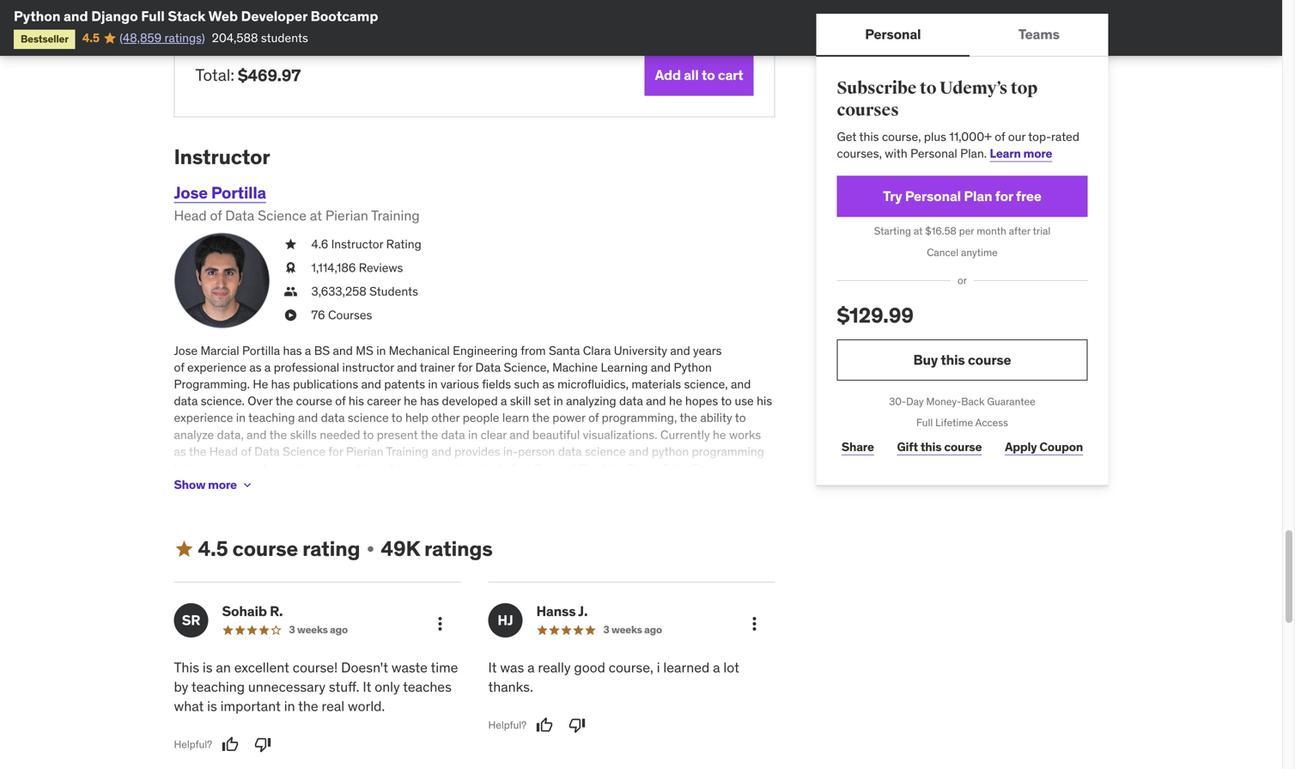 Task type: describe. For each thing, give the bounding box(es) containing it.
data down beautiful
[[558, 444, 582, 459]]

0 horizontal spatial as
[[174, 444, 186, 459]]

gift
[[897, 439, 918, 455]]

in up provides
[[468, 427, 478, 442]]

204,588
[[212, 30, 258, 45]]

offerings.
[[218, 494, 268, 510]]

3 for sohaib r.
[[289, 623, 295, 636]]

gift this course
[[897, 439, 982, 455]]

doesn't
[[341, 659, 388, 676]]

reviews
[[359, 260, 403, 275]]

data up needed
[[321, 410, 345, 426]]

various
[[441, 376, 479, 392]]

it inside this is an excellent course! doesn't waste time by teaching unnecessary stuff. it only teaches what is important in the real world.
[[363, 678, 372, 696]]

students
[[370, 284, 418, 299]]

to up present
[[392, 410, 403, 426]]

show more
[[174, 477, 237, 492]]

1 out from the left
[[477, 477, 494, 493]]

jose portilla image
[[174, 232, 270, 329]]

learned
[[664, 659, 710, 676]]

science.
[[201, 393, 245, 409]]

data up the experience
[[174, 393, 198, 409]]

real
[[322, 697, 345, 715]]

all
[[684, 66, 699, 84]]

and down learn
[[510, 427, 530, 442]]

in right ms
[[377, 343, 386, 358]]

helpful? for it was a really good course, i learned a lot thanks.
[[488, 718, 527, 732]]

from
[[521, 343, 546, 358]]

sohaib
[[222, 602, 267, 620]]

3 weeks ago for doesn't
[[289, 623, 348, 636]]

data inside jose portilla head of data science at pierian training
[[225, 207, 255, 224]]

mark review by hanss j. as helpful image
[[536, 717, 553, 734]]

good
[[574, 659, 606, 676]]

engineering
[[453, 343, 518, 358]]

programming.
[[174, 376, 250, 392]]

it inside it was a really good course, i learned a lot thanks.
[[488, 659, 497, 676]]

or
[[958, 274, 968, 287]]

to right needed
[[363, 427, 374, 442]]

4.5 course rating
[[198, 536, 360, 561]]

teaching inside this is an excellent course! doesn't waste time by teaching unnecessary stuff. it only teaches what is important in the real world.
[[191, 678, 245, 696]]

power
[[553, 410, 586, 426]]

developed
[[442, 393, 498, 409]]

hanss
[[537, 602, 576, 620]]

and down "university"
[[651, 360, 671, 375]]

medium image
[[174, 539, 195, 559]]

1 vertical spatial has
[[271, 376, 290, 392]]

of down publications
[[335, 393, 346, 409]]

and up the patents
[[397, 360, 417, 375]]

and up bestseller
[[64, 7, 88, 25]]

xsmall image for 76 courses
[[284, 307, 298, 324]]

personal inside button
[[865, 25, 921, 43]]

3,633,258 students
[[311, 284, 418, 299]]

cigna,
[[626, 461, 660, 476]]

clara
[[583, 343, 611, 358]]

starbucks,
[[174, 477, 231, 493]]

0 horizontal spatial he
[[404, 393, 417, 409]]

the up training and
[[421, 427, 439, 442]]

at inside jose marcial portilla has a bs and ms in mechanical engineering from santa clara university and years of experience as a professional instructor and trainer for data science, machine learning and python programming. he has publications and patents in various fields such as microfluidics, materials science, and data science. over the course of his career he has developed a skill set in analyzing data and he hopes to use his experience in teaching and data science to help other people learn the power of programming, the ability to analyze data, and the skills needed to present the data in clear and beautiful visualizations. currently he works as the head of data science for pierian training and provides in-person data science and python programming training courses to employees working at top companies, including general electric, cigna, salesforce, starbucks, mckinsey and many more. feel free to check out the website link to find out more information about training offerings.
[[384, 461, 394, 476]]

learn more link
[[990, 146, 1053, 161]]

and up cigna, at the bottom of page
[[629, 444, 649, 459]]

apply coupon
[[1005, 439, 1084, 455]]

0 horizontal spatial science
[[348, 410, 389, 426]]

3 weeks ago for course,
[[604, 623, 662, 636]]

i
[[657, 659, 660, 676]]

data down other
[[441, 427, 465, 442]]

professional
[[274, 360, 340, 375]]

xsmall image
[[364, 542, 378, 556]]

cart
[[718, 66, 744, 84]]

a left bs
[[305, 343, 311, 358]]

only
[[375, 678, 400, 696]]

helpful? for this is an excellent course! doesn't waste time by teaching unnecessary stuff. it only teaches what is important in the real world.
[[174, 738, 212, 751]]

ago for course,
[[645, 623, 662, 636]]

trainer
[[420, 360, 455, 375]]

teams button
[[970, 14, 1109, 55]]

2 vertical spatial has
[[420, 393, 439, 409]]

0 vertical spatial full
[[141, 7, 165, 25]]

plan.
[[961, 146, 987, 161]]

after
[[1009, 224, 1031, 238]]

starting
[[874, 224, 912, 238]]

add all to cart button
[[645, 54, 754, 96]]

and down employees
[[289, 477, 309, 493]]

science,
[[504, 360, 550, 375]]

0 horizontal spatial python
[[14, 7, 61, 25]]

a left skill
[[501, 393, 507, 409]]

find
[[598, 477, 618, 493]]

other
[[432, 410, 460, 426]]

1 training from the top
[[174, 461, 215, 476]]

weeks for course!
[[297, 623, 328, 636]]

data up programming,
[[620, 393, 643, 409]]

was
[[500, 659, 524, 676]]

waste
[[392, 659, 428, 676]]

$469.97
[[238, 65, 301, 85]]

jose marcial portilla has a bs and ms in mechanical engineering from santa clara university and years of experience as a professional instructor and trainer for data science, machine learning and python programming. he has publications and patents in various fields such as microfluidics, materials science, and data science. over the course of his career he has developed a skill set in analyzing data and he hopes to use his experience in teaching and data science to help other people learn the power of programming, the ability to analyze data, and the skills needed to present the data in clear and beautiful visualizations. currently he works as the head of data science for pierian training and provides in-person data science and python programming training courses to employees working at top companies, including general electric, cigna, salesforce, starbucks, mckinsey and many more. feel free to check out the website link to find out more information about training offerings.
[[174, 343, 773, 510]]

j.
[[579, 602, 588, 620]]

xsmall image inside the show more button
[[240, 478, 254, 492]]

and up skills
[[298, 410, 318, 426]]

person
[[518, 444, 555, 459]]

machine
[[553, 360, 598, 375]]

3 for hanss j.
[[604, 623, 610, 636]]

science inside jose portilla head of data science at pierian training
[[258, 207, 307, 224]]

0 vertical spatial has
[[283, 343, 302, 358]]

and years
[[670, 343, 722, 358]]

time
[[431, 659, 458, 676]]

get
[[837, 129, 857, 144]]

1 his from the left
[[349, 393, 364, 409]]

personal inside get this course, plus 11,000+ of our top-rated courses, with personal plan.
[[911, 146, 958, 161]]

xsmall image for 3,633,258 students
[[284, 283, 298, 300]]

30-day money-back guarantee full lifetime access
[[890, 395, 1036, 429]]

back
[[962, 395, 985, 408]]

in inside this is an excellent course! doesn't waste time by teaching unnecessary stuff. it only teaches what is important in the real world.
[[284, 697, 295, 715]]

science inside jose marcial portilla has a bs and ms in mechanical engineering from santa clara university and years of experience as a professional instructor and trainer for data science, machine learning and python programming. he has publications and patents in various fields such as microfluidics, materials science, and data science. over the course of his career he has developed a skill set in analyzing data and he hopes to use his experience in teaching and data science to help other people learn the power of programming, the ability to analyze data, and the skills needed to present the data in clear and beautiful visualizations. currently he works as the head of data science for pierian training and provides in-person data science and python programming training courses to employees working at top companies, including general electric, cigna, salesforce, starbucks, mckinsey and many more. feel free to check out the website link to find out more information about training offerings.
[[283, 444, 326, 459]]

76
[[311, 307, 325, 323]]

0 vertical spatial is
[[203, 659, 213, 676]]

more for show more
[[208, 477, 237, 492]]

1 vertical spatial is
[[207, 697, 217, 715]]

in right set
[[554, 393, 563, 409]]

4.6 instructor rating
[[311, 236, 422, 252]]

starting at $16.58 per month after trial cancel anytime
[[874, 224, 1051, 259]]

11,000+
[[950, 129, 992, 144]]

0 vertical spatial for
[[996, 187, 1014, 205]]

bestseller
[[21, 32, 69, 45]]

check
[[441, 477, 474, 493]]

1 vertical spatial instructor
[[331, 236, 383, 252]]

2 horizontal spatial he
[[713, 427, 727, 442]]

show
[[174, 477, 206, 492]]

in down trainer
[[428, 376, 438, 392]]

1 vertical spatial science
[[585, 444, 626, 459]]

apply
[[1005, 439, 1038, 455]]

the left skills
[[269, 427, 287, 442]]

of inside get this course, plus 11,000+ of our top-rated courses, with personal plan.
[[995, 129, 1006, 144]]

this for course
[[921, 439, 942, 455]]

top-
[[1029, 129, 1052, 144]]

mark review by sohaib r. as unhelpful image
[[254, 736, 272, 753]]

of down data,
[[241, 444, 252, 459]]

xsmall image for 1,114,186 reviews
[[284, 259, 298, 276]]

4.5 for 4.5
[[82, 30, 100, 45]]

plan
[[964, 187, 993, 205]]

set
[[534, 393, 551, 409]]

learning
[[601, 360, 648, 375]]

of inside jose portilla head of data science at pierian training
[[210, 207, 222, 224]]

the down including on the bottom of the page
[[497, 477, 515, 493]]

use
[[735, 393, 754, 409]]

1 horizontal spatial he
[[669, 393, 683, 409]]

over
[[248, 393, 273, 409]]

about
[[737, 477, 768, 493]]

$129.99 buy this course
[[837, 302, 1012, 368]]

a up he
[[265, 360, 271, 375]]

udemy's
[[940, 78, 1008, 99]]

weeks for good
[[612, 623, 642, 636]]

the right over
[[276, 393, 293, 409]]

a right was
[[528, 659, 535, 676]]

subscribe
[[837, 78, 917, 99]]

and up use
[[731, 376, 751, 392]]

this for course,
[[860, 129, 880, 144]]

salesforce,
[[663, 461, 725, 476]]

lifetime
[[936, 416, 974, 429]]

clear
[[481, 427, 507, 442]]

it was a really good course, i learned a lot thanks.
[[488, 659, 740, 696]]

total: $469.97
[[195, 64, 301, 85]]

information
[[673, 477, 734, 493]]



Task type: vqa. For each thing, say whether or not it's contained in the screenshot.
Peter
no



Task type: locate. For each thing, give the bounding box(es) containing it.
a
[[305, 343, 311, 358], [265, 360, 271, 375], [501, 393, 507, 409], [528, 659, 535, 676], [713, 659, 721, 676]]

the inside this is an excellent course! doesn't waste time by teaching unnecessary stuff. it only teaches what is important in the real world.
[[298, 697, 319, 715]]

to right the 'all'
[[702, 66, 715, 84]]

1 horizontal spatial weeks
[[612, 623, 642, 636]]

at up more. feel
[[384, 461, 394, 476]]

courses inside jose marcial portilla has a bs and ms in mechanical engineering from santa clara university and years of experience as a professional instructor and trainer for data science, machine learning and python programming. he has publications and patents in various fields such as microfluidics, materials science, and data science. over the course of his career he has developed a skill set in analyzing data and he hopes to use his experience in teaching and data science to help other people learn the power of programming, the ability to analyze data, and the skills needed to present the data in clear and beautiful visualizations. currently he works as the head of data science for pierian training and provides in-person data science and python programming training courses to employees working at top companies, including general electric, cigna, salesforce, starbucks, mckinsey and many more. feel free to check out the website link to find out more information about training offerings.
[[218, 461, 260, 476]]

as
[[249, 360, 262, 375], [543, 376, 555, 392], [174, 444, 186, 459]]

course inside $129.99 buy this course
[[968, 351, 1012, 368]]

pierian inside jose marcial portilla has a bs and ms in mechanical engineering from santa clara university and years of experience as a professional instructor and trainer for data science, machine learning and python programming. he has publications and patents in various fields such as microfluidics, materials science, and data science. over the course of his career he has developed a skill set in analyzing data and he hopes to use his experience in teaching and data science to help other people learn the power of programming, the ability to analyze data, and the skills needed to present the data in clear and beautiful visualizations. currently he works as the head of data science for pierian training and provides in-person data science and python programming training courses to employees working at top companies, including general electric, cigna, salesforce, starbucks, mckinsey and many more. feel free to check out the website link to find out more information about training offerings.
[[346, 444, 384, 459]]

1 vertical spatial training
[[174, 494, 215, 510]]

important
[[221, 697, 281, 715]]

head inside jose marcial portilla has a bs and ms in mechanical engineering from santa clara university and years of experience as a professional instructor and trainer for data science, machine learning and python programming. he has publications and patents in various fields such as microfluidics, materials science, and data science. over the course of his career he has developed a skill set in analyzing data and he hopes to use his experience in teaching and data science to help other people learn the power of programming, the ability to analyze data, and the skills needed to present the data in clear and beautiful visualizations. currently he works as the head of data science for pierian training and provides in-person data science and python programming training courses to employees working at top companies, including general electric, cigna, salesforce, starbucks, mckinsey and many more. feel free to check out the website link to find out more information about training offerings.
[[209, 444, 238, 459]]

top inside subscribe to udemy's top courses
[[1011, 78, 1038, 99]]

of down jose portilla link
[[210, 207, 222, 224]]

free inside jose marcial portilla has a bs and ms in mechanical engineering from santa clara university and years of experience as a professional instructor and trainer for data science, machine learning and python programming. he has publications and patents in various fields such as microfluidics, materials science, and data science. over the course of his career he has developed a skill set in analyzing data and he hopes to use his experience in teaching and data science to help other people learn the power of programming, the ability to analyze data, and the skills needed to present the data in clear and beautiful visualizations. currently he works as the head of data science for pierian training and provides in-person data science and python programming training courses to employees working at top companies, including general electric, cigna, salesforce, starbucks, mckinsey and many more. feel free to check out the website link to find out more information about training offerings.
[[403, 477, 425, 493]]

1 vertical spatial course,
[[609, 659, 654, 676]]

personal up $16.58 in the top of the page
[[905, 187, 962, 205]]

2 horizontal spatial more
[[1024, 146, 1053, 161]]

for down needed
[[329, 444, 343, 459]]

xsmall image left '1,114,186' at left top
[[284, 259, 298, 276]]

3 weeks ago up course!
[[289, 623, 348, 636]]

instructor up jose portilla link
[[174, 144, 270, 170]]

personal
[[865, 25, 921, 43], [911, 146, 958, 161], [905, 187, 962, 205]]

this inside 'link'
[[921, 439, 942, 455]]

xsmall image left 76
[[284, 307, 298, 324]]

out down including on the bottom of the page
[[477, 477, 494, 493]]

0 vertical spatial python
[[14, 7, 61, 25]]

and
[[64, 7, 88, 25], [333, 343, 353, 358], [397, 360, 417, 375], [651, 360, 671, 375], [361, 376, 381, 392], [731, 376, 751, 392], [646, 393, 666, 409], [298, 410, 318, 426], [247, 427, 267, 442], [510, 427, 530, 442], [629, 444, 649, 459], [289, 477, 309, 493]]

2 jose from the top
[[174, 343, 198, 358]]

courses inside subscribe to udemy's top courses
[[837, 100, 899, 121]]

science down skills
[[283, 444, 326, 459]]

pierian
[[326, 207, 368, 224], [346, 444, 384, 459]]

anytime
[[962, 246, 998, 259]]

1 horizontal spatial head
[[209, 444, 238, 459]]

0 vertical spatial course,
[[882, 129, 922, 144]]

1 jose from the top
[[174, 182, 208, 203]]

such
[[514, 376, 540, 392]]

0 horizontal spatial teaching
[[191, 678, 245, 696]]

out down cigna, at the bottom of page
[[621, 477, 639, 493]]

$129.99
[[837, 302, 914, 328]]

top up our
[[1011, 78, 1038, 99]]

(48,859 ratings)
[[120, 30, 205, 45]]

ago up course!
[[330, 623, 348, 636]]

he left hopes
[[669, 393, 683, 409]]

1 3 from the left
[[289, 623, 295, 636]]

to left use
[[721, 393, 732, 409]]

pierian up 4.6 instructor rating
[[326, 207, 368, 224]]

course down lifetime
[[945, 439, 982, 455]]

portilla inside jose portilla head of data science at pierian training
[[211, 182, 266, 203]]

course inside "gift this course" 'link'
[[945, 439, 982, 455]]

he up programming in the bottom of the page
[[713, 427, 727, 442]]

2 out from the left
[[621, 477, 639, 493]]

trial
[[1033, 224, 1051, 238]]

1 horizontal spatial 3
[[604, 623, 610, 636]]

people
[[463, 410, 500, 426]]

additional actions for review by hanss j. image
[[745, 614, 765, 634]]

0 vertical spatial data
[[225, 207, 255, 224]]

jose inside jose portilla head of data science at pierian training
[[174, 182, 208, 203]]

experience
[[174, 410, 233, 426]]

2 training from the top
[[174, 494, 215, 510]]

1 horizontal spatial ago
[[645, 623, 662, 636]]

helpful?
[[488, 718, 527, 732], [174, 738, 212, 751]]

1 horizontal spatial free
[[1017, 187, 1042, 205]]

1 horizontal spatial 4.5
[[198, 536, 228, 561]]

to
[[702, 66, 715, 84], [920, 78, 937, 99], [721, 393, 732, 409], [392, 410, 403, 426], [735, 410, 746, 426], [363, 427, 374, 442], [263, 461, 274, 476], [428, 477, 438, 493], [584, 477, 595, 493]]

mark review by sohaib r. as helpful image
[[222, 736, 239, 753]]

course, inside it was a really good course, i learned a lot thanks.
[[609, 659, 654, 676]]

has up the "professional"
[[283, 343, 302, 358]]

tab list containing personal
[[817, 14, 1109, 57]]

to inside subscribe to udemy's top courses
[[920, 78, 937, 99]]

apply coupon button
[[1001, 430, 1088, 464]]

1 horizontal spatial instructor
[[331, 236, 383, 252]]

0 vertical spatial portilla
[[211, 182, 266, 203]]

tab list
[[817, 14, 1109, 57]]

patents
[[384, 376, 425, 392]]

course, inside get this course, plus 11,000+ of our top-rated courses, with personal plan.
[[882, 129, 922, 144]]

teaching down over
[[248, 410, 295, 426]]

at left $16.58 in the top of the page
[[914, 224, 923, 238]]

xsmall image left 3,633,258
[[284, 283, 298, 300]]

1 vertical spatial for
[[458, 360, 473, 375]]

total:
[[195, 64, 234, 85]]

2 3 from the left
[[604, 623, 610, 636]]

this up courses,
[[860, 129, 880, 144]]

2 vertical spatial data
[[254, 444, 280, 459]]

1 vertical spatial personal
[[911, 146, 958, 161]]

works
[[729, 427, 762, 442]]

1 horizontal spatial more
[[642, 477, 670, 493]]

personal button
[[817, 14, 970, 55]]

to up mckinsey
[[263, 461, 274, 476]]

0 vertical spatial instructor
[[174, 144, 270, 170]]

0 vertical spatial teaching
[[248, 410, 295, 426]]

2 3 weeks ago from the left
[[604, 623, 662, 636]]

0 horizontal spatial full
[[141, 7, 165, 25]]

has right he
[[271, 376, 290, 392]]

1 vertical spatial head
[[209, 444, 238, 459]]

instructor
[[174, 144, 270, 170], [331, 236, 383, 252]]

has up the help
[[420, 393, 439, 409]]

0 horizontal spatial 4.5
[[82, 30, 100, 45]]

this inside $129.99 buy this course
[[941, 351, 965, 368]]

a left lot
[[713, 659, 721, 676]]

additional actions for review by sohaib r. image
[[430, 614, 451, 634]]

and right bs
[[333, 343, 353, 358]]

head down jose portilla link
[[174, 207, 207, 224]]

4.5 for 4.5 course rating
[[198, 536, 228, 561]]

is right what
[[207, 697, 217, 715]]

is left an
[[203, 659, 213, 676]]

and right data,
[[247, 427, 267, 442]]

0 horizontal spatial it
[[363, 678, 372, 696]]

at inside "starting at $16.58 per month after trial cancel anytime"
[[914, 224, 923, 238]]

as up set
[[543, 376, 555, 392]]

web
[[208, 7, 238, 25]]

helpful? left the mark review by sohaib r. as helpful image
[[174, 738, 212, 751]]

1 vertical spatial jose
[[174, 343, 198, 358]]

0 horizontal spatial weeks
[[297, 623, 328, 636]]

1 horizontal spatial teaching
[[248, 410, 295, 426]]

really
[[538, 659, 571, 676]]

at up 4.6
[[310, 207, 322, 224]]

top inside jose marcial portilla has a bs and ms in mechanical engineering from santa clara university and years of experience as a professional instructor and trainer for data science, machine learning and python programming. he has publications and patents in various fields such as microfluidics, materials science, and data science. over the course of his career he has developed a skill set in analyzing data and he hopes to use his experience in teaching and data science to help other people learn the power of programming, the ability to analyze data, and the skills needed to present the data in clear and beautiful visualizations. currently he works as the head of data science for pierian training and provides in-person data science and python programming training courses to employees working at top companies, including general electric, cigna, salesforce, starbucks, mckinsey and many more. feel free to check out the website link to find out more information about training offerings.
[[397, 461, 415, 476]]

49k ratings
[[381, 536, 493, 561]]

rating
[[386, 236, 422, 252]]

xsmall image
[[284, 236, 298, 253], [284, 259, 298, 276], [284, 283, 298, 300], [284, 307, 298, 324], [240, 478, 254, 492]]

1 horizontal spatial course,
[[882, 129, 922, 144]]

and up programming,
[[646, 393, 666, 409]]

of left our
[[995, 129, 1006, 144]]

1 vertical spatial free
[[403, 477, 425, 493]]

1 3 weeks ago from the left
[[289, 623, 348, 636]]

ago up i
[[645, 623, 662, 636]]

4.6
[[311, 236, 328, 252]]

the down analyze
[[189, 444, 207, 459]]

for up 'various' on the left of page
[[458, 360, 473, 375]]

course up back
[[968, 351, 1012, 368]]

full up (48,859 ratings)
[[141, 7, 165, 25]]

0 vertical spatial this
[[860, 129, 880, 144]]

1 horizontal spatial science
[[585, 444, 626, 459]]

of down analyzing on the left bottom of the page
[[589, 410, 599, 426]]

49k
[[381, 536, 420, 561]]

0 horizontal spatial out
[[477, 477, 494, 493]]

link
[[562, 477, 581, 493]]

1 horizontal spatial it
[[488, 659, 497, 676]]

1 vertical spatial science
[[283, 444, 326, 459]]

1 ago from the left
[[330, 623, 348, 636]]

marcial
[[201, 343, 239, 358]]

course down publications
[[296, 393, 332, 409]]

rated
[[1052, 129, 1080, 144]]

personal down plus
[[911, 146, 958, 161]]

at inside jose portilla head of data science at pierian training
[[310, 207, 322, 224]]

microfluidics, materials
[[558, 376, 681, 392]]

0 horizontal spatial at
[[310, 207, 322, 224]]

full
[[141, 7, 165, 25], [917, 416, 933, 429]]

and down instructor
[[361, 376, 381, 392]]

free inside 'try personal plan for free' link
[[1017, 187, 1042, 205]]

0 horizontal spatial 3 weeks ago
[[289, 623, 348, 636]]

jose for marcial
[[174, 343, 198, 358]]

0 vertical spatial pierian
[[326, 207, 368, 224]]

python and django full stack web developer bootcamp
[[14, 7, 378, 25]]

full inside 30-day money-back guarantee full lifetime access
[[917, 416, 933, 429]]

(48,859
[[120, 30, 162, 45]]

data up mckinsey
[[254, 444, 280, 459]]

his right use
[[757, 393, 773, 409]]

for
[[996, 187, 1014, 205], [458, 360, 473, 375], [329, 444, 343, 459]]

course inside jose marcial portilla has a bs and ms in mechanical engineering from santa clara university and years of experience as a professional instructor and trainer for data science, machine learning and python programming. he has publications and patents in various fields such as microfluidics, materials science, and data science. over the course of his career he has developed a skill set in analyzing data and he hopes to use his experience in teaching and data science to help other people learn the power of programming, the ability to analyze data, and the skills needed to present the data in clear and beautiful visualizations. currently he works as the head of data science for pierian training and provides in-person data science and python programming training courses to employees working at top companies, including general electric, cigna, salesforce, starbucks, mckinsey and many more. feel free to check out the website link to find out more information about training offerings.
[[296, 393, 332, 409]]

jose portilla head of data science at pierian training
[[174, 182, 420, 224]]

this inside get this course, plus 11,000+ of our top-rated courses, with personal plan.
[[860, 129, 880, 144]]

this
[[860, 129, 880, 144], [941, 351, 965, 368], [921, 439, 942, 455]]

try
[[883, 187, 903, 205]]

head
[[174, 207, 207, 224], [209, 444, 238, 459]]

jose for portilla
[[174, 182, 208, 203]]

1 vertical spatial helpful?
[[174, 738, 212, 751]]

learn more
[[990, 146, 1053, 161]]

programming,
[[602, 410, 677, 426]]

portilla
[[211, 182, 266, 203], [242, 343, 280, 358]]

0 horizontal spatial 3
[[289, 623, 295, 636]]

course, left i
[[609, 659, 654, 676]]

of experience
[[174, 360, 247, 375]]

world.
[[348, 697, 385, 715]]

0 vertical spatial free
[[1017, 187, 1042, 205]]

more inside jose marcial portilla has a bs and ms in mechanical engineering from santa clara university and years of experience as a professional instructor and trainer for data science, machine learning and python programming. he has publications and patents in various fields such as microfluidics, materials science, and data science. over the course of his career he has developed a skill set in analyzing data and he hopes to use his experience in teaching and data science to help other people learn the power of programming, the ability to analyze data, and the skills needed to present the data in clear and beautiful visualizations. currently he works as the head of data science for pierian training and provides in-person data science and python programming training courses to employees working at top companies, including general electric, cigna, salesforce, starbucks, mckinsey and many more. feel free to check out the website link to find out more information about training offerings.
[[642, 477, 670, 493]]

weeks up course!
[[297, 623, 328, 636]]

0 horizontal spatial top
[[397, 461, 415, 476]]

0 vertical spatial it
[[488, 659, 497, 676]]

1 vertical spatial 4.5
[[198, 536, 228, 561]]

more for learn more
[[1024, 146, 1053, 161]]

it up world. on the bottom of the page
[[363, 678, 372, 696]]

teaching inside jose marcial portilla has a bs and ms in mechanical engineering from santa clara university and years of experience as a professional instructor and trainer for data science, machine learning and python programming. he has publications and patents in various fields such as microfluidics, materials science, and data science. over the course of his career he has developed a skill set in analyzing data and he hopes to use his experience in teaching and data science to help other people learn the power of programming, the ability to analyze data, and the skills needed to present the data in clear and beautiful visualizations. currently he works as the head of data science for pierian training and provides in-person data science and python programming training courses to employees working at top companies, including general electric, cigna, salesforce, starbucks, mckinsey and many more. feel free to check out the website link to find out more information about training offerings.
[[248, 410, 295, 426]]

helpful? left mark review by hanss j. as helpful 'image'
[[488, 718, 527, 732]]

this right gift
[[921, 439, 942, 455]]

as up he
[[249, 360, 262, 375]]

3,633,258
[[311, 284, 367, 299]]

free up 'after'
[[1017, 187, 1042, 205]]

0 vertical spatial science
[[258, 207, 307, 224]]

1 horizontal spatial full
[[917, 416, 933, 429]]

2 vertical spatial this
[[921, 439, 942, 455]]

4.5 down django
[[82, 30, 100, 45]]

to down companies,
[[428, 477, 438, 493]]

0 horizontal spatial more
[[208, 477, 237, 492]]

1 horizontal spatial top
[[1011, 78, 1038, 99]]

1 weeks from the left
[[297, 623, 328, 636]]

1 horizontal spatial at
[[384, 461, 394, 476]]

1 horizontal spatial 3 weeks ago
[[604, 623, 662, 636]]

courses up mckinsey
[[218, 461, 260, 476]]

2 weeks from the left
[[612, 623, 642, 636]]

science
[[348, 410, 389, 426], [585, 444, 626, 459]]

1 vertical spatial teaching
[[191, 678, 245, 696]]

fields
[[482, 376, 511, 392]]

many
[[312, 477, 341, 493]]

full down day
[[917, 416, 933, 429]]

data down the engineering
[[476, 360, 501, 375]]

as down analyze
[[174, 444, 186, 459]]

including
[[482, 461, 531, 476]]

xsmall image left 4.6
[[284, 236, 298, 253]]

course
[[968, 351, 1012, 368], [296, 393, 332, 409], [945, 439, 982, 455], [233, 536, 298, 561]]

by
[[174, 678, 188, 696]]

working
[[338, 461, 381, 476]]

the ability
[[680, 410, 733, 426]]

to inside button
[[702, 66, 715, 84]]

0 vertical spatial top
[[1011, 78, 1038, 99]]

at
[[310, 207, 322, 224], [914, 224, 923, 238], [384, 461, 394, 476]]

jose inside jose marcial portilla has a bs and ms in mechanical engineering from santa clara university and years of experience as a professional instructor and trainer for data science, machine learning and python programming. he has publications and patents in various fields such as microfluidics, materials science, and data science. over the course of his career he has developed a skill set in analyzing data and he hopes to use his experience in teaching and data science to help other people learn the power of programming, the ability to analyze data, and the skills needed to present the data in clear and beautiful visualizations. currently he works as the head of data science for pierian training and provides in-person data science and python programming training courses to employees working at top companies, including general electric, cigna, salesforce, starbucks, mckinsey and many more. feel free to check out the website link to find out more information about training offerings.
[[174, 343, 198, 358]]

2 horizontal spatial as
[[543, 376, 555, 392]]

thanks.
[[488, 678, 533, 696]]

subscribe to udemy's top courses
[[837, 78, 1038, 121]]

course!
[[293, 659, 338, 676]]

course,
[[882, 129, 922, 144], [609, 659, 654, 676]]

1 horizontal spatial out
[[621, 477, 639, 493]]

2 vertical spatial personal
[[905, 187, 962, 205]]

data
[[174, 393, 198, 409], [620, 393, 643, 409], [321, 410, 345, 426], [441, 427, 465, 442], [558, 444, 582, 459]]

pierian inside jose portilla head of data science at pierian training
[[326, 207, 368, 224]]

analyzing
[[566, 393, 617, 409]]

provides
[[455, 444, 501, 459]]

more inside button
[[208, 477, 237, 492]]

his
[[349, 393, 364, 409], [757, 393, 773, 409]]

1 horizontal spatial his
[[757, 393, 773, 409]]

0 vertical spatial jose
[[174, 182, 208, 203]]

top down training and
[[397, 461, 415, 476]]

0 horizontal spatial courses
[[218, 461, 260, 476]]

0 vertical spatial as
[[249, 360, 262, 375]]

1 horizontal spatial courses
[[837, 100, 899, 121]]

to down use
[[735, 410, 746, 426]]

training and
[[386, 444, 452, 459]]

python inside jose marcial portilla has a bs and ms in mechanical engineering from santa clara university and years of experience as a professional instructor and trainer for data science, machine learning and python programming. he has publications and patents in various fields such as microfluidics, materials science, and data science. over the course of his career he has developed a skill set in analyzing data and he hopes to use his experience in teaching and data science to help other people learn the power of programming, the ability to analyze data, and the skills needed to present the data in clear and beautiful visualizations. currently he works as the head of data science for pierian training and provides in-person data science and python programming training courses to employees working at top companies, including general electric, cigna, salesforce, starbucks, mckinsey and many more. feel free to check out the website link to find out more information about training offerings.
[[674, 360, 712, 375]]

head inside jose portilla head of data science at pierian training
[[174, 207, 207, 224]]

204,588 students
[[212, 30, 308, 45]]

0 vertical spatial helpful?
[[488, 718, 527, 732]]

0 vertical spatial courses
[[837, 100, 899, 121]]

3 up good
[[604, 623, 610, 636]]

get this course, plus 11,000+ of our top-rated courses, with personal plan.
[[837, 129, 1080, 161]]

1 vertical spatial pierian
[[346, 444, 384, 459]]

it left was
[[488, 659, 497, 676]]

the down set
[[532, 410, 550, 426]]

3
[[289, 623, 295, 636], [604, 623, 610, 636]]

0 horizontal spatial ago
[[330, 623, 348, 636]]

help
[[406, 410, 429, 426]]

courses down 'subscribe'
[[837, 100, 899, 121]]

courses
[[837, 100, 899, 121], [218, 461, 260, 476]]

hj
[[498, 611, 513, 629]]

2 his from the left
[[757, 393, 773, 409]]

2 ago from the left
[[645, 623, 662, 636]]

1 vertical spatial python
[[674, 360, 712, 375]]

1 vertical spatial top
[[397, 461, 415, 476]]

he down the patents
[[404, 393, 417, 409]]

companies,
[[418, 461, 479, 476]]

0 horizontal spatial course,
[[609, 659, 654, 676]]

to right link
[[584, 477, 595, 493]]

our
[[1009, 129, 1026, 144]]

portilla inside jose marcial portilla has a bs and ms in mechanical engineering from santa clara university and years of experience as a professional instructor and trainer for data science, machine learning and python programming. he has publications and patents in various fields such as microfluidics, materials science, and data science. over the course of his career he has developed a skill set in analyzing data and he hopes to use his experience in teaching and data science to help other people learn the power of programming, the ability to analyze data, and the skills needed to present the data in clear and beautiful visualizations. currently he works as the head of data science for pierian training and provides in-person data science and python programming training courses to employees working at top companies, including general electric, cigna, salesforce, starbucks, mckinsey and many more. feel free to check out the website link to find out more information about training offerings.
[[242, 343, 280, 358]]

0 vertical spatial training
[[174, 461, 215, 476]]

1 vertical spatial it
[[363, 678, 372, 696]]

1 vertical spatial portilla
[[242, 343, 280, 358]]

this right the "buy"
[[941, 351, 965, 368]]

free
[[1017, 187, 1042, 205], [403, 477, 425, 493]]

1 vertical spatial data
[[476, 360, 501, 375]]

mark review by hanss j. as unhelpful image
[[569, 717, 586, 734]]

0 horizontal spatial helpful?
[[174, 738, 212, 751]]

0 vertical spatial science
[[348, 410, 389, 426]]

teams
[[1019, 25, 1060, 43]]

2 horizontal spatial for
[[996, 187, 1014, 205]]

1 horizontal spatial as
[[249, 360, 262, 375]]

0 vertical spatial 4.5
[[82, 30, 100, 45]]

python down and years
[[674, 360, 712, 375]]

ago for doesn't
[[330, 623, 348, 636]]

science up electric,
[[585, 444, 626, 459]]

0 horizontal spatial instructor
[[174, 144, 270, 170]]

0 horizontal spatial free
[[403, 477, 425, 493]]

visualizations.
[[583, 427, 658, 442]]

3 weeks ago up i
[[604, 623, 662, 636]]

course, up with
[[882, 129, 922, 144]]

1 vertical spatial courses
[[218, 461, 260, 476]]

ago
[[330, 623, 348, 636], [645, 623, 662, 636]]

2 horizontal spatial at
[[914, 224, 923, 238]]

xsmall image up offerings.
[[240, 478, 254, 492]]

training down show
[[174, 494, 215, 510]]

top
[[1011, 78, 1038, 99], [397, 461, 415, 476]]

website
[[518, 477, 559, 493]]

0 horizontal spatial his
[[349, 393, 364, 409]]

2 vertical spatial for
[[329, 444, 343, 459]]

1 vertical spatial as
[[543, 376, 555, 392]]

xsmall image for 4.6 instructor rating
[[284, 236, 298, 253]]

1 horizontal spatial for
[[458, 360, 473, 375]]

share
[[842, 439, 875, 455]]

free down training and
[[403, 477, 425, 493]]

he
[[253, 376, 268, 392]]

course down offerings.
[[233, 536, 298, 561]]

2 vertical spatial as
[[174, 444, 186, 459]]

in up data,
[[236, 410, 246, 426]]

ms
[[356, 343, 374, 358]]

programming
[[692, 444, 765, 459]]

0 vertical spatial head
[[174, 207, 207, 224]]



